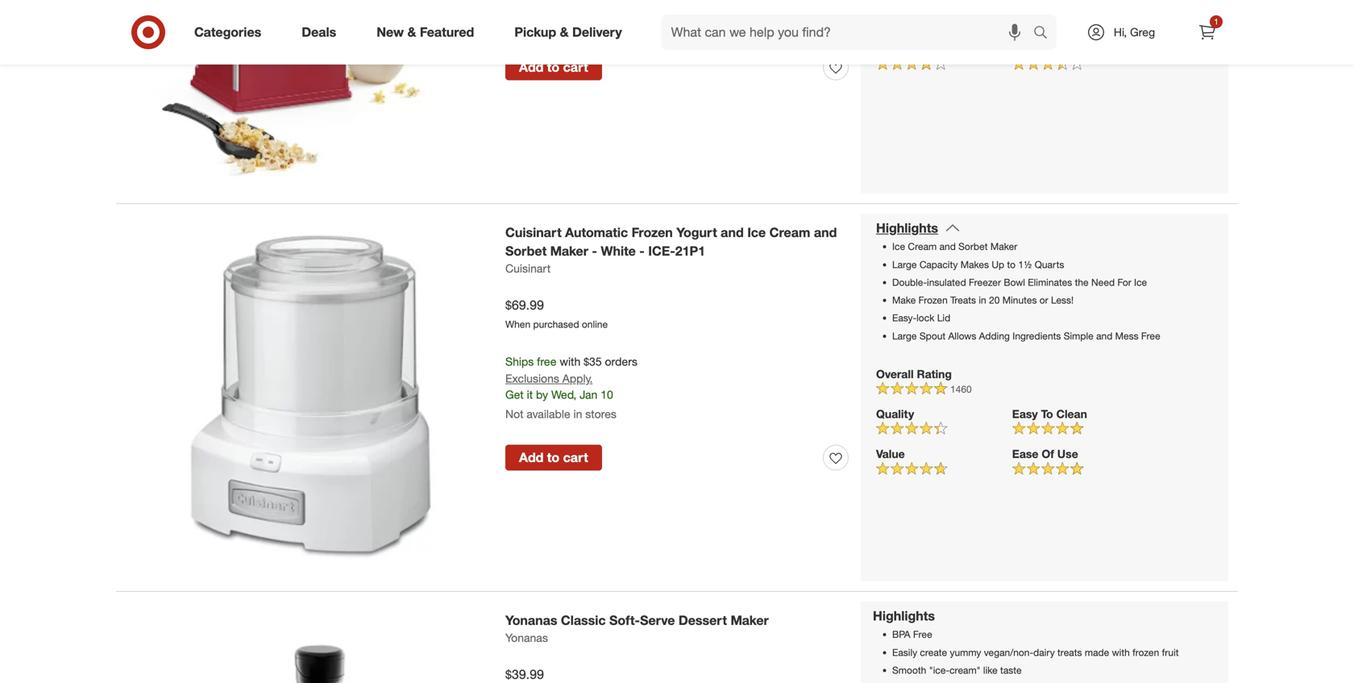 Task type: locate. For each thing, give the bounding box(es) containing it.
search
[[1027, 26, 1065, 42]]

1 vertical spatial free
[[914, 628, 933, 640]]

stores down '10'
[[586, 407, 617, 421]]

with inside ships free with $35 orders exclusions apply. get it by wed, jan 10 not available in stores
[[560, 354, 581, 369]]

1 horizontal spatial sorbet
[[959, 240, 988, 253]]

made
[[1085, 646, 1110, 658]]

1 vertical spatial add
[[519, 450, 544, 465]]

yonanas up $39.99
[[506, 631, 548, 645]]

easy to clean
[[877, 42, 952, 56], [1013, 407, 1088, 421]]

maker right the 'dessert' on the right of the page
[[731, 613, 769, 628]]

1 horizontal spatial cream
[[908, 240, 937, 253]]

1 vertical spatial add to cart
[[519, 450, 589, 465]]

easy
[[877, 42, 902, 56], [1013, 407, 1039, 421]]

stores
[[579, 17, 610, 31], [586, 407, 617, 421]]

0 horizontal spatial in
[[574, 407, 583, 421]]

adding
[[980, 330, 1010, 342]]

1 large from the top
[[893, 258, 917, 270]]

with right made
[[1113, 646, 1131, 658]]

nearby
[[541, 17, 576, 31]]

available
[[527, 407, 571, 421]]

0 vertical spatial use
[[1058, 2, 1079, 16]]

pickup & delivery link
[[501, 15, 643, 50]]

1 vertical spatial cart
[[563, 450, 589, 465]]

to
[[906, 42, 918, 56], [547, 59, 560, 75], [1008, 258, 1016, 270], [1042, 407, 1054, 421], [547, 450, 560, 465]]

1
[[1215, 17, 1219, 27]]

1 horizontal spatial easy to clean
[[1013, 407, 1088, 421]]

0 horizontal spatial -
[[592, 243, 598, 259]]

orders
[[605, 354, 638, 369]]

easy-
[[893, 312, 917, 324]]

1 horizontal spatial in
[[979, 294, 987, 306]]

cart down available
[[563, 450, 589, 465]]

2 yonanas from the top
[[506, 631, 548, 645]]

2 add from the top
[[519, 450, 544, 465]]

1 vertical spatial value
[[877, 447, 905, 461]]

cuisinart
[[506, 225, 562, 240], [506, 261, 551, 275]]

1 horizontal spatial frozen
[[919, 294, 948, 306]]

maker down automatic
[[551, 243, 589, 259]]

& right pickup
[[560, 24, 569, 40]]

herald
[[644, 0, 677, 15]]

1 cuisinart from the top
[[506, 225, 562, 240]]

add to cart
[[519, 59, 589, 75], [519, 450, 589, 465]]

large
[[893, 258, 917, 270], [893, 330, 917, 342]]

0 horizontal spatial maker
[[551, 243, 589, 259]]

in down jan
[[574, 407, 583, 421]]

1 horizontal spatial with
[[1113, 646, 1131, 658]]

ingredients
[[1013, 330, 1062, 342]]

maker up up
[[991, 240, 1018, 253]]

create
[[921, 646, 948, 658]]

maker inside ice cream and sorbet maker large capacity makes up to 1½ quarts double-insulated freezer bowl eliminates the need for ice make frozen treats in 20 minutes or less! easy-lock lid large spout allows adding ingredients simple and mess free
[[991, 240, 1018, 253]]

0 horizontal spatial with
[[560, 354, 581, 369]]

like
[[984, 664, 998, 676]]

$39.99
[[506, 667, 544, 682]]

0 horizontal spatial ice
[[748, 225, 766, 240]]

add down pickup
[[519, 59, 544, 75]]

free up create
[[914, 628, 933, 640]]

to right up
[[1008, 258, 1016, 270]]

0 horizontal spatial cream
[[770, 225, 811, 240]]

rating
[[917, 367, 952, 381]]

frozen
[[1133, 646, 1160, 658]]

in left 20
[[979, 294, 987, 306]]

ice
[[748, 225, 766, 240], [893, 240, 906, 253], [1135, 276, 1148, 288]]

add to cart button down pickup & delivery
[[506, 54, 602, 80]]

0 vertical spatial highlights
[[877, 220, 939, 236]]

classic
[[561, 613, 606, 628]]

large up double-
[[893, 258, 917, 270]]

0 vertical spatial add to cart
[[519, 59, 589, 75]]

1 & from the left
[[408, 24, 417, 40]]

yonanas classic soft-serve dessert maker image
[[132, 608, 488, 683], [132, 608, 488, 683]]

of
[[1042, 2, 1055, 16], [1042, 447, 1055, 461]]

0 vertical spatial cart
[[563, 59, 589, 75]]

ice right for
[[1135, 276, 1148, 288]]

cuisinart theater-style popcorn maker cpm-32 image
[[132, 0, 488, 188], [132, 0, 488, 188]]

yummy
[[950, 646, 982, 658]]

new
[[377, 24, 404, 40]]

1 vertical spatial ease
[[1013, 447, 1039, 461]]

0 horizontal spatial clean
[[921, 42, 952, 56]]

$69.99
[[506, 297, 544, 313]]

0 vertical spatial add
[[519, 59, 544, 75]]

1 vertical spatial use
[[1058, 447, 1079, 461]]

sorbet inside ice cream and sorbet maker large capacity makes up to 1½ quarts double-insulated freezer bowl eliminates the need for ice make frozen treats in 20 minutes or less! easy-lock lid large spout allows adding ingredients simple and mess free
[[959, 240, 988, 253]]

$69.99 when purchased online
[[506, 297, 608, 330]]

add to cart button down available
[[506, 445, 602, 470]]

2 ease from the top
[[1013, 447, 1039, 461]]

maker inside yonanas classic soft-serve dessert maker yonanas
[[731, 613, 769, 628]]

featured
[[420, 24, 474, 40]]

1 horizontal spatial &
[[560, 24, 569, 40]]

0 vertical spatial large
[[893, 258, 917, 270]]

cart down pickup & delivery link at the top left of the page
[[563, 59, 589, 75]]

easy down "design"
[[877, 42, 902, 56]]

sorbet up makes
[[959, 240, 988, 253]]

0 vertical spatial of
[[1042, 2, 1055, 16]]

1 vertical spatial of
[[1042, 447, 1055, 461]]

0 horizontal spatial &
[[408, 24, 417, 40]]

0 horizontal spatial easy
[[877, 42, 902, 56]]

1 yonanas from the top
[[506, 613, 558, 628]]

0 vertical spatial yonanas
[[506, 613, 558, 628]]

value down search
[[1013, 42, 1042, 56]]

large down easy- at right
[[893, 330, 917, 342]]

- down automatic
[[592, 243, 598, 259]]

freezer
[[969, 276, 1002, 288]]

add to cart down available
[[519, 450, 589, 465]]

0 vertical spatial stores
[[579, 17, 610, 31]]

- left ice-
[[640, 243, 645, 259]]

0 vertical spatial with
[[560, 354, 581, 369]]

vegan/non-
[[985, 646, 1034, 658]]

2 of from the top
[[1042, 447, 1055, 461]]

ice right yogurt
[[748, 225, 766, 240]]

21p1
[[676, 243, 706, 259]]

treats
[[951, 294, 977, 306]]

0 vertical spatial easy
[[877, 42, 902, 56]]

pickup
[[515, 24, 557, 40]]

highlights up capacity
[[877, 220, 939, 236]]

0 vertical spatial add to cart button
[[506, 54, 602, 80]]

0 vertical spatial cuisinart
[[506, 225, 562, 240]]

0 horizontal spatial free
[[914, 628, 933, 640]]

2 horizontal spatial maker
[[991, 240, 1018, 253]]

0 horizontal spatial value
[[877, 447, 905, 461]]

1 horizontal spatial free
[[1142, 330, 1161, 342]]

0 horizontal spatial easy to clean
[[877, 42, 952, 56]]

for
[[1118, 276, 1132, 288]]

square
[[680, 0, 716, 15]]

add to cart down pickup & delivery
[[519, 59, 589, 75]]

1 vertical spatial ease of use
[[1013, 447, 1079, 461]]

cream
[[770, 225, 811, 240], [908, 240, 937, 253]]

& right new
[[408, 24, 417, 40]]

frozen up ice-
[[632, 225, 673, 240]]

and
[[721, 225, 744, 240], [814, 225, 838, 240], [940, 240, 956, 253], [1097, 330, 1113, 342]]

highlights inside highlights dropdown button
[[877, 220, 939, 236]]

1 vertical spatial easy
[[1013, 407, 1039, 421]]

cuisinart automatic frozen yogurt and ice cream and sorbet maker - white - ice-21p1 image
[[132, 220, 488, 576], [132, 220, 488, 576]]

0 vertical spatial ease of use
[[1013, 2, 1079, 16]]

smooth
[[893, 664, 927, 676]]

1 vertical spatial in
[[574, 407, 583, 421]]

0 vertical spatial frozen
[[632, 225, 673, 240]]

0 vertical spatial in
[[979, 294, 987, 306]]

white
[[601, 243, 636, 259]]

add down not
[[519, 450, 544, 465]]

yonanas up yonanas link
[[506, 613, 558, 628]]

2 use from the top
[[1058, 447, 1079, 461]]

1 vertical spatial cuisinart
[[506, 261, 551, 275]]

1 vertical spatial yonanas
[[506, 631, 548, 645]]

1 horizontal spatial -
[[640, 243, 645, 259]]

2 horizontal spatial ice
[[1135, 276, 1148, 288]]

0 horizontal spatial sorbet
[[506, 243, 547, 259]]

cuisinart up cuisinart link
[[506, 225, 562, 240]]

to down pickup & delivery
[[547, 59, 560, 75]]

highlights bpa free easily create yummy vegan/non-dairy treats made with frozen fruit smooth "ice-cream" like taste
[[873, 608, 1180, 676]]

value down quality
[[877, 447, 905, 461]]

with up apply.
[[560, 354, 581, 369]]

sorbet up cuisinart link
[[506, 243, 547, 259]]

hi,
[[1115, 25, 1128, 39]]

add
[[519, 59, 544, 75], [519, 450, 544, 465]]

1 link
[[1190, 15, 1226, 50]]

0 vertical spatial ease
[[1013, 2, 1039, 16]]

2 - from the left
[[640, 243, 645, 259]]

frozen inside ice cream and sorbet maker large capacity makes up to 1½ quarts double-insulated freezer bowl eliminates the need for ice make frozen treats in 20 minutes or less! easy-lock lid large spout allows adding ingredients simple and mess free
[[919, 294, 948, 306]]

1 vertical spatial add to cart button
[[506, 445, 602, 470]]

in inside ships free with $35 orders exclusions apply. get it by wed, jan 10 not available in stores
[[574, 407, 583, 421]]

& inside new & featured "link"
[[408, 24, 417, 40]]

1 horizontal spatial maker
[[731, 613, 769, 628]]

1 vertical spatial large
[[893, 330, 917, 342]]

sorbet
[[959, 240, 988, 253], [506, 243, 547, 259]]

0 vertical spatial clean
[[921, 42, 952, 56]]

1 horizontal spatial easy
[[1013, 407, 1039, 421]]

ease of use
[[1013, 2, 1079, 16], [1013, 447, 1079, 461]]

1 vertical spatial clean
[[1057, 407, 1088, 421]]

treats
[[1058, 646, 1083, 658]]

soft-
[[610, 613, 640, 628]]

ice down highlights dropdown button
[[893, 240, 906, 253]]

to down "design"
[[906, 42, 918, 56]]

quarts
[[1035, 258, 1065, 270]]

1460
[[951, 383, 972, 395]]

yonanas classic soft-serve dessert maker yonanas
[[506, 613, 769, 645]]

with
[[560, 354, 581, 369], [1113, 646, 1131, 658]]

easy down ingredients
[[1013, 407, 1039, 421]]

up
[[992, 258, 1005, 270]]

maker
[[991, 240, 1018, 253], [551, 243, 589, 259], [731, 613, 769, 628]]

1 vertical spatial stores
[[586, 407, 617, 421]]

1 add to cart button from the top
[[506, 54, 602, 80]]

online
[[582, 318, 608, 330]]

or
[[1040, 294, 1049, 306]]

with inside highlights bpa free easily create yummy vegan/non-dairy treats made with frozen fruit smooth "ice-cream" like taste
[[1113, 646, 1131, 658]]

when
[[506, 318, 531, 330]]

free right 'mess' at right
[[1142, 330, 1161, 342]]

value
[[1013, 42, 1042, 56], [877, 447, 905, 461]]

0 horizontal spatial frozen
[[632, 225, 673, 240]]

serve
[[640, 613, 675, 628]]

1 add from the top
[[519, 59, 544, 75]]

0 vertical spatial free
[[1142, 330, 1161, 342]]

frozen up the lock
[[919, 294, 948, 306]]

&
[[408, 24, 417, 40], [560, 24, 569, 40]]

easy to clean down ingredients
[[1013, 407, 1088, 421]]

1 horizontal spatial value
[[1013, 42, 1042, 56]]

check
[[506, 17, 538, 31]]

2 & from the left
[[560, 24, 569, 40]]

2 large from the top
[[893, 330, 917, 342]]

to down ingredients
[[1042, 407, 1054, 421]]

cuisinart up $69.99
[[506, 261, 551, 275]]

highlights up bpa
[[873, 608, 936, 624]]

1 vertical spatial with
[[1113, 646, 1131, 658]]

1 vertical spatial frozen
[[919, 294, 948, 306]]

fruit
[[1163, 646, 1180, 658]]

& inside pickup & delivery link
[[560, 24, 569, 40]]

stores down manhattan
[[579, 17, 610, 31]]

wed,
[[552, 387, 577, 402]]

easy to clean down "design"
[[877, 42, 952, 56]]

1 vertical spatial highlights
[[873, 608, 936, 624]]

highlights inside highlights bpa free easily create yummy vegan/non-dairy treats made with frozen fruit smooth "ice-cream" like taste
[[873, 608, 936, 624]]

quality
[[877, 407, 915, 421]]



Task type: vqa. For each thing, say whether or not it's contained in the screenshot.
to
yes



Task type: describe. For each thing, give the bounding box(es) containing it.
cuisinart automatic frozen yogurt and ice cream and sorbet maker - white - ice-21p1 cuisinart
[[506, 225, 838, 275]]

ice-
[[649, 243, 676, 259]]

to inside ice cream and sorbet maker large capacity makes up to 1½ quarts double-insulated freezer bowl eliminates the need for ice make frozen treats in 20 minutes or less! easy-lock lid large spout allows adding ingredients simple and mess free
[[1008, 258, 1016, 270]]

not
[[506, 407, 524, 421]]

2 add to cart from the top
[[519, 450, 589, 465]]

ice cream and sorbet maker large capacity makes up to 1½ quarts double-insulated freezer bowl eliminates the need for ice make frozen treats in 20 minutes or less! easy-lock lid large spout allows adding ingredients simple and mess free
[[893, 240, 1161, 342]]

to down available
[[547, 450, 560, 465]]

1 cart from the top
[[563, 59, 589, 75]]

ships
[[506, 354, 534, 369]]

cuisinart automatic frozen yogurt and ice cream and sorbet maker - white - ice-21p1 link
[[506, 224, 849, 260]]

deals
[[302, 24, 337, 40]]

manhattan
[[587, 0, 641, 15]]

double-
[[893, 276, 928, 288]]

2 ease of use from the top
[[1013, 447, 1079, 461]]

get
[[506, 387, 524, 402]]

lid
[[938, 312, 951, 324]]

1 add to cart from the top
[[519, 59, 589, 75]]

overall
[[877, 367, 914, 381]]

2 cart from the top
[[563, 450, 589, 465]]

exclusions
[[506, 371, 560, 385]]

it
[[527, 387, 533, 402]]

spout
[[920, 330, 946, 342]]

free inside ice cream and sorbet maker large capacity makes up to 1½ quarts double-insulated freezer bowl eliminates the need for ice make frozen treats in 20 minutes or less! easy-lock lid large spout allows adding ingredients simple and mess free
[[1142, 330, 1161, 342]]

dairy
[[1034, 646, 1056, 658]]

stores inside ships free with $35 orders exclusions apply. get it by wed, jan 10 not available in stores
[[586, 407, 617, 421]]

delivery
[[573, 24, 622, 40]]

overall rating
[[877, 367, 952, 381]]

cream"
[[950, 664, 981, 676]]

mess
[[1116, 330, 1139, 342]]

yonanas link
[[506, 630, 548, 646]]

1 - from the left
[[592, 243, 598, 259]]

check nearby stores button
[[506, 16, 610, 32]]

yogurt
[[677, 225, 718, 240]]

"ice-
[[930, 664, 950, 676]]

allows
[[949, 330, 977, 342]]

1 ease from the top
[[1013, 2, 1039, 16]]

simple
[[1064, 330, 1094, 342]]

cream inside cuisinart automatic frozen yogurt and ice cream and sorbet maker - white - ice-21p1 cuisinart
[[770, 225, 811, 240]]

$35
[[584, 354, 602, 369]]

highlights for highlights bpa free easily create yummy vegan/non-dairy treats made with frozen fruit smooth "ice-cream" like taste
[[873, 608, 936, 624]]

free
[[537, 354, 557, 369]]

categories link
[[181, 15, 282, 50]]

sorbet inside cuisinart automatic frozen yogurt and ice cream and sorbet maker - white - ice-21p1 cuisinart
[[506, 243, 547, 259]]

cream inside ice cream and sorbet maker large capacity makes up to 1½ quarts double-insulated freezer bowl eliminates the need for ice make frozen treats in 20 minutes or less! easy-lock lid large spout allows adding ingredients simple and mess free
[[908, 240, 937, 253]]

taste
[[1001, 664, 1022, 676]]

1 vertical spatial easy to clean
[[1013, 407, 1088, 421]]

minutes
[[1003, 294, 1038, 306]]

bowl
[[1004, 276, 1026, 288]]

lock
[[917, 312, 935, 324]]

eliminates
[[1029, 276, 1073, 288]]

highlights button
[[877, 220, 961, 236]]

new & featured
[[377, 24, 474, 40]]

by
[[536, 387, 548, 402]]

1 horizontal spatial clean
[[1057, 407, 1088, 421]]

ships free with $35 orders exclusions apply. get it by wed, jan 10 not available in stores
[[506, 354, 638, 421]]

stores inside manhattan herald square check nearby stores
[[579, 17, 610, 31]]

1 use from the top
[[1058, 2, 1079, 16]]

pickup & delivery
[[515, 24, 622, 40]]

0 vertical spatial value
[[1013, 42, 1042, 56]]

What can we help you find? suggestions appear below search field
[[662, 15, 1038, 50]]

maker inside cuisinart automatic frozen yogurt and ice cream and sorbet maker - white - ice-21p1 cuisinart
[[551, 243, 589, 259]]

new & featured link
[[363, 15, 495, 50]]

1½
[[1019, 258, 1033, 270]]

2 cuisinart from the top
[[506, 261, 551, 275]]

exclusions apply. button
[[506, 371, 593, 387]]

1 ease of use from the top
[[1013, 2, 1079, 16]]

free inside highlights bpa free easily create yummy vegan/non-dairy treats made with frozen fruit smooth "ice-cream" like taste
[[914, 628, 933, 640]]

manhattan herald square check nearby stores
[[506, 0, 716, 31]]

in inside ice cream and sorbet maker large capacity makes up to 1½ quarts double-insulated freezer bowl eliminates the need for ice make frozen treats in 20 minutes or less! easy-lock lid large spout allows adding ingredients simple and mess free
[[979, 294, 987, 306]]

frozen inside cuisinart automatic frozen yogurt and ice cream and sorbet maker - white - ice-21p1 cuisinart
[[632, 225, 673, 240]]

search button
[[1027, 15, 1065, 53]]

20
[[990, 294, 1000, 306]]

1 horizontal spatial ice
[[893, 240, 906, 253]]

dessert
[[679, 613, 727, 628]]

highlights for highlights
[[877, 220, 939, 236]]

design
[[877, 2, 914, 16]]

make
[[893, 294, 916, 306]]

yonanas classic soft-serve dessert maker link
[[506, 611, 849, 630]]

less!
[[1052, 294, 1074, 306]]

insulated
[[928, 276, 967, 288]]

ice inside cuisinart automatic frozen yogurt and ice cream and sorbet maker - white - ice-21p1 cuisinart
[[748, 225, 766, 240]]

jan
[[580, 387, 598, 402]]

makes
[[961, 258, 990, 270]]

& for new
[[408, 24, 417, 40]]

purchased
[[534, 318, 580, 330]]

need
[[1092, 276, 1116, 288]]

& for pickup
[[560, 24, 569, 40]]

cuisinart link
[[506, 260, 551, 276]]

2 add to cart button from the top
[[506, 445, 602, 470]]

the
[[1076, 276, 1089, 288]]

10
[[601, 387, 614, 402]]

easily
[[893, 646, 918, 658]]

hi, greg
[[1115, 25, 1156, 39]]

0 vertical spatial easy to clean
[[877, 42, 952, 56]]

categories
[[194, 24, 261, 40]]

bpa
[[893, 628, 911, 640]]

automatic
[[565, 225, 628, 240]]

apply.
[[563, 371, 593, 385]]

1 of from the top
[[1042, 2, 1055, 16]]



